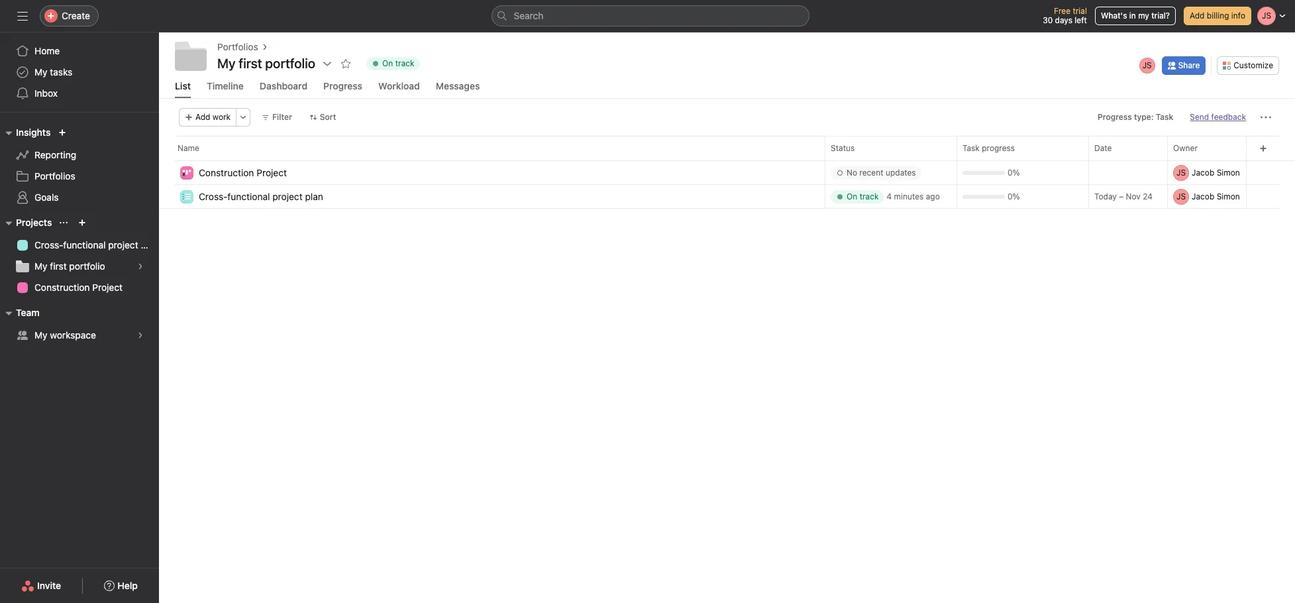 Task type: describe. For each thing, give the bounding box(es) containing it.
add to starred image
[[341, 58, 351, 69]]

add billing info
[[1190, 11, 1246, 21]]

simon for construction project
[[1217, 167, 1241, 177]]

on track button
[[361, 54, 426, 73]]

reporting link
[[8, 144, 151, 166]]

24
[[1143, 192, 1153, 201]]

cross-functional project plan inside cross-functional project plan 'cell'
[[199, 191, 323, 202]]

0 vertical spatial portfolios link
[[217, 40, 258, 54]]

construction project row
[[159, 160, 1296, 186]]

today – nov 24
[[1095, 192, 1153, 201]]

reporting
[[34, 149, 76, 160]]

progress
[[982, 143, 1015, 153]]

4 minutes ago
[[887, 191, 940, 201]]

task progress
[[963, 143, 1015, 153]]

team
[[16, 307, 40, 318]]

construction project inside the projects element
[[34, 282, 123, 293]]

left
[[1075, 15, 1088, 25]]

goals
[[34, 192, 59, 203]]

progress type: task button
[[1092, 108, 1180, 127]]

functional inside 'cell'
[[228, 191, 270, 202]]

help
[[117, 580, 138, 591]]

remove image for cross-functional project plan
[[1244, 193, 1252, 201]]

nov
[[1127, 192, 1141, 201]]

cross-functional project plan link inside the projects element
[[8, 235, 159, 256]]

create button
[[40, 5, 99, 27]]

plan inside 'cell'
[[305, 191, 323, 202]]

what's in my trial? button
[[1096, 7, 1176, 25]]

list image
[[183, 193, 191, 201]]

sort
[[320, 112, 336, 122]]

new image
[[59, 129, 67, 137]]

cross-functional project plan row
[[159, 184, 1296, 210]]

on inside the cross-functional project plan row
[[847, 191, 858, 201]]

my tasks
[[34, 66, 72, 78]]

projects button
[[0, 215, 52, 231]]

project inside 'cell'
[[273, 191, 303, 202]]

progress for progress
[[324, 80, 363, 91]]

plan inside the projects element
[[141, 239, 159, 251]]

timeline link
[[207, 80, 244, 98]]

construction inside the projects element
[[34, 282, 90, 293]]

goals link
[[8, 187, 151, 208]]

task inside dropdown button
[[1156, 112, 1174, 122]]

0 horizontal spatial project
[[108, 239, 138, 251]]

today
[[1095, 192, 1117, 201]]

status
[[831, 143, 855, 153]]

customize button
[[1218, 56, 1280, 75]]

track inside popup button
[[396, 58, 415, 68]]

add for add billing info
[[1190, 11, 1205, 21]]

ago
[[926, 191, 940, 201]]

track inside the cross-functional project plan row
[[860, 191, 879, 201]]

on track for cell containing on track
[[847, 191, 879, 201]]

search
[[514, 10, 544, 21]]

minutes
[[894, 191, 924, 201]]

dashboard
[[260, 80, 308, 91]]

my first portfolio link
[[8, 256, 151, 277]]

new project or portfolio image
[[78, 219, 86, 227]]

send feedback link
[[1191, 111, 1247, 123]]

remove image for construction project
[[1244, 169, 1252, 177]]

no recent updates cell
[[825, 160, 958, 185]]

updates
[[886, 167, 916, 177]]

0% for construction project
[[1008, 167, 1021, 177]]

global element
[[0, 32, 159, 112]]

cross-functional project plan cell
[[159, 184, 826, 210]]

show options image
[[322, 58, 333, 69]]

team button
[[0, 305, 40, 321]]

name
[[178, 143, 199, 153]]

share button
[[1162, 56, 1207, 75]]

free
[[1055, 6, 1071, 16]]

progress type: task
[[1098, 112, 1174, 122]]

cell containing on track
[[825, 184, 958, 209]]

owner
[[1174, 143, 1198, 153]]

cross- inside the projects element
[[34, 239, 63, 251]]

0 vertical spatial portfolios
[[217, 41, 258, 52]]

my
[[1139, 11, 1150, 21]]

send feedback
[[1191, 112, 1247, 122]]

invite button
[[13, 574, 70, 598]]

free trial 30 days left
[[1043, 6, 1088, 25]]

project inside construction project "cell"
[[257, 167, 287, 178]]

board image
[[183, 169, 191, 177]]

help button
[[96, 574, 146, 598]]

my tasks link
[[8, 62, 151, 83]]

messages link
[[436, 80, 480, 98]]

customize
[[1234, 60, 1274, 70]]

no recent updates
[[847, 167, 916, 177]]

inbox link
[[8, 83, 151, 104]]

my first portfolio
[[34, 260, 105, 272]]

–
[[1120, 192, 1124, 201]]

simon for cross-functional project plan
[[1217, 191, 1241, 201]]

1 horizontal spatial more actions image
[[1261, 112, 1272, 123]]

jacob for cross-functional project plan
[[1192, 191, 1215, 201]]

type:
[[1135, 112, 1154, 122]]

filter button
[[256, 108, 298, 127]]

add work
[[196, 112, 231, 122]]

add work button
[[179, 108, 237, 127]]

share
[[1179, 60, 1201, 70]]

add field image
[[1260, 144, 1268, 152]]

no
[[847, 167, 858, 177]]

list
[[175, 80, 191, 91]]

what's in my trial?
[[1102, 11, 1171, 21]]

0 horizontal spatial more actions image
[[239, 113, 247, 121]]

construction project cell
[[159, 160, 826, 186]]

days
[[1056, 15, 1073, 25]]

on track for on track popup button
[[383, 58, 415, 68]]



Task type: locate. For each thing, give the bounding box(es) containing it.
portfolio
[[69, 260, 105, 272]]

portfolios link
[[217, 40, 258, 54], [8, 166, 151, 187]]

1 remove image from the top
[[1244, 169, 1252, 177]]

0 horizontal spatial portfolios
[[34, 170, 75, 182]]

1 horizontal spatial on track
[[847, 191, 879, 201]]

task left progress
[[963, 143, 980, 153]]

0 vertical spatial on track
[[383, 58, 415, 68]]

track
[[396, 58, 415, 68], [860, 191, 879, 201]]

progress for progress type: task
[[1098, 112, 1133, 122]]

construction project down my first portfolio link
[[34, 282, 123, 293]]

0 vertical spatial on
[[383, 58, 393, 68]]

more actions image
[[1261, 112, 1272, 123], [239, 113, 247, 121]]

sort button
[[303, 108, 342, 127]]

0 horizontal spatial cross-functional project plan link
[[8, 235, 159, 256]]

progress inside dropdown button
[[1098, 112, 1133, 122]]

jacob simon inside the cross-functional project plan row
[[1192, 191, 1241, 201]]

project
[[273, 191, 303, 202], [108, 239, 138, 251]]

0 vertical spatial cross-
[[199, 191, 228, 202]]

0% for cross-functional project plan
[[1008, 191, 1021, 201]]

1 horizontal spatial construction project link
[[199, 165, 287, 180]]

0 vertical spatial construction
[[199, 167, 254, 178]]

jacob
[[1192, 167, 1215, 177], [1192, 191, 1215, 201]]

info
[[1232, 11, 1246, 21]]

functional right list image
[[228, 191, 270, 202]]

0 vertical spatial plan
[[305, 191, 323, 202]]

row
[[159, 136, 1296, 160], [159, 160, 1296, 161]]

construction project link inside "cell"
[[199, 165, 287, 180]]

my workspace
[[34, 329, 96, 341]]

1 horizontal spatial cross-functional project plan link
[[199, 189, 323, 204]]

construction
[[199, 167, 254, 178], [34, 282, 90, 293]]

2 vertical spatial js
[[1177, 191, 1186, 201]]

timeline
[[207, 80, 244, 91]]

search button
[[491, 5, 810, 27]]

create
[[62, 10, 90, 21]]

1 vertical spatial on
[[847, 191, 858, 201]]

0 vertical spatial cross-functional project plan link
[[199, 189, 323, 204]]

workload
[[379, 80, 420, 91]]

1 horizontal spatial project
[[257, 167, 287, 178]]

cross-functional project plan inside cross-functional project plan link
[[34, 239, 159, 251]]

insights
[[16, 127, 51, 138]]

insights element
[[0, 121, 159, 211]]

cross- up first
[[34, 239, 63, 251]]

1 horizontal spatial track
[[860, 191, 879, 201]]

js inside the cross-functional project plan row
[[1177, 191, 1186, 201]]

0 horizontal spatial on
[[383, 58, 393, 68]]

2 row from the top
[[159, 160, 1296, 161]]

work
[[213, 112, 231, 122]]

0 horizontal spatial construction project link
[[8, 277, 151, 298]]

30
[[1043, 15, 1053, 25]]

list link
[[175, 80, 191, 98]]

portfolios link up the my first portfolio
[[217, 40, 258, 54]]

1 horizontal spatial construction
[[199, 167, 254, 178]]

remove image
[[1244, 169, 1252, 177], [1244, 193, 1252, 201]]

1 horizontal spatial plan
[[305, 191, 323, 202]]

my left tasks
[[34, 66, 47, 78]]

1 horizontal spatial portfolios link
[[217, 40, 258, 54]]

0 vertical spatial functional
[[228, 191, 270, 202]]

1 jacob from the top
[[1192, 167, 1215, 177]]

2 remove image from the top
[[1244, 193, 1252, 201]]

portfolios
[[217, 41, 258, 52], [34, 170, 75, 182]]

1 horizontal spatial on
[[847, 191, 858, 201]]

construction down first
[[34, 282, 90, 293]]

cross-functional project plan
[[199, 191, 323, 202], [34, 239, 159, 251]]

1 horizontal spatial progress
[[1098, 112, 1133, 122]]

see details, my first portfolio image
[[137, 262, 144, 270]]

portfolios inside the insights element
[[34, 170, 75, 182]]

construction project right board icon
[[199, 167, 287, 178]]

on track inside popup button
[[383, 58, 415, 68]]

0 horizontal spatial cross-functional project plan
[[34, 239, 159, 251]]

1 vertical spatial plan
[[141, 239, 159, 251]]

my for my workspace
[[34, 329, 47, 341]]

functional inside the projects element
[[63, 239, 106, 251]]

0 horizontal spatial task
[[963, 143, 980, 153]]

construction project
[[199, 167, 287, 178], [34, 282, 123, 293]]

0%
[[1008, 167, 1021, 177], [1008, 191, 1021, 201]]

on track up workload
[[383, 58, 415, 68]]

construction project inside "cell"
[[199, 167, 287, 178]]

invite
[[37, 580, 61, 591]]

my for my first portfolio
[[34, 260, 47, 272]]

jacob simon
[[1192, 167, 1241, 177], [1192, 191, 1241, 201]]

0 vertical spatial project
[[273, 191, 303, 202]]

date
[[1095, 143, 1113, 153]]

js for construction project
[[1177, 167, 1186, 177]]

1 simon from the top
[[1217, 167, 1241, 177]]

cross-
[[199, 191, 228, 202], [34, 239, 63, 251]]

plan
[[305, 191, 323, 202], [141, 239, 159, 251]]

recent
[[860, 167, 884, 177]]

my
[[217, 56, 236, 71], [34, 66, 47, 78], [34, 260, 47, 272], [34, 329, 47, 341]]

see details, my workspace image
[[137, 331, 144, 339]]

1 horizontal spatial cross-
[[199, 191, 228, 202]]

on inside on track popup button
[[383, 58, 393, 68]]

1 vertical spatial js
[[1177, 167, 1186, 177]]

my up timeline
[[217, 56, 236, 71]]

cell for construction project
[[1168, 160, 1255, 185]]

track left the 4
[[860, 191, 879, 201]]

1 vertical spatial cross-
[[34, 239, 63, 251]]

1 vertical spatial cross-functional project plan link
[[8, 235, 159, 256]]

0 horizontal spatial track
[[396, 58, 415, 68]]

project down the portfolio at the left top
[[92, 282, 123, 293]]

js inside construction project row
[[1177, 167, 1186, 177]]

0 horizontal spatial construction
[[34, 282, 90, 293]]

home link
[[8, 40, 151, 62]]

trial
[[1073, 6, 1088, 16]]

my for my tasks
[[34, 66, 47, 78]]

more actions image up add field image at the top right of page
[[1261, 112, 1272, 123]]

cross- right list image
[[199, 191, 228, 202]]

1 vertical spatial jacob
[[1192, 191, 1215, 201]]

js right "24"
[[1177, 191, 1186, 201]]

js left share button
[[1143, 60, 1152, 70]]

0 horizontal spatial progress
[[324, 80, 363, 91]]

teams element
[[0, 301, 159, 349]]

construction project link right board icon
[[199, 165, 287, 180]]

inbox
[[34, 87, 58, 99]]

jacob simon inside construction project row
[[1192, 167, 1241, 177]]

project
[[257, 167, 287, 178], [92, 282, 123, 293]]

0 horizontal spatial on track
[[383, 58, 415, 68]]

on up workload
[[383, 58, 393, 68]]

0 horizontal spatial cross-
[[34, 239, 63, 251]]

insights button
[[0, 125, 51, 141]]

task right type:
[[1156, 112, 1174, 122]]

what's
[[1102, 11, 1128, 21]]

more actions image right work
[[239, 113, 247, 121]]

1 0% from the top
[[1008, 167, 1021, 177]]

1 vertical spatial add
[[196, 112, 210, 122]]

0 horizontal spatial add
[[196, 112, 210, 122]]

search list box
[[491, 5, 810, 27]]

feedback
[[1212, 112, 1247, 122]]

1 vertical spatial construction project link
[[8, 277, 151, 298]]

1 vertical spatial task
[[963, 143, 980, 153]]

0 horizontal spatial project
[[92, 282, 123, 293]]

construction right board icon
[[199, 167, 254, 178]]

billing
[[1208, 11, 1230, 21]]

1 vertical spatial simon
[[1217, 191, 1241, 201]]

jacob simon for construction project
[[1192, 167, 1241, 177]]

my inside teams element
[[34, 329, 47, 341]]

on track
[[383, 58, 415, 68], [847, 191, 879, 201]]

1 vertical spatial construction
[[34, 282, 90, 293]]

1 horizontal spatial portfolios
[[217, 41, 258, 52]]

0 vertical spatial js
[[1143, 60, 1152, 70]]

simon
[[1217, 167, 1241, 177], [1217, 191, 1241, 201]]

js down owner
[[1177, 167, 1186, 177]]

row containing name
[[159, 136, 1296, 160]]

workload link
[[379, 80, 420, 98]]

1 vertical spatial project
[[108, 239, 138, 251]]

construction project link down the portfolio at the left top
[[8, 277, 151, 298]]

add
[[1190, 11, 1205, 21], [196, 112, 210, 122]]

workspace
[[50, 329, 96, 341]]

0 vertical spatial progress
[[324, 80, 363, 91]]

1 vertical spatial construction project
[[34, 282, 123, 293]]

portfolios link inside the insights element
[[8, 166, 151, 187]]

on track down 'recent'
[[847, 191, 879, 201]]

0 vertical spatial 0%
[[1008, 167, 1021, 177]]

functional
[[228, 191, 270, 202], [63, 239, 106, 251]]

jacob for construction project
[[1192, 167, 1215, 177]]

first portfolio
[[239, 56, 316, 71]]

portfolios up the my first portfolio
[[217, 41, 258, 52]]

track up workload
[[396, 58, 415, 68]]

functional up the portfolio at the left top
[[63, 239, 106, 251]]

add for add work
[[196, 112, 210, 122]]

0% inside construction project row
[[1008, 167, 1021, 177]]

0 vertical spatial add
[[1190, 11, 1205, 21]]

portfolios down the reporting
[[34, 170, 75, 182]]

remove image inside the cross-functional project plan row
[[1244, 193, 1252, 201]]

jacob inside construction project row
[[1192, 167, 1215, 177]]

simon inside construction project row
[[1217, 167, 1241, 177]]

progress left type:
[[1098, 112, 1133, 122]]

cross-functional project plan link inside 'cell'
[[199, 189, 323, 204]]

0 vertical spatial remove image
[[1244, 169, 1252, 177]]

1 vertical spatial on track
[[847, 191, 879, 201]]

1 vertical spatial functional
[[63, 239, 106, 251]]

tasks
[[50, 66, 72, 78]]

add billing info button
[[1184, 7, 1252, 25]]

portfolios link down the reporting
[[8, 166, 151, 187]]

1 vertical spatial project
[[92, 282, 123, 293]]

0 vertical spatial simon
[[1217, 167, 1241, 177]]

0 horizontal spatial plan
[[141, 239, 159, 251]]

my left first
[[34, 260, 47, 272]]

my for my first portfolio
[[217, 56, 236, 71]]

0 vertical spatial project
[[257, 167, 287, 178]]

0 vertical spatial construction project
[[199, 167, 287, 178]]

trial?
[[1152, 11, 1171, 21]]

task
[[1156, 112, 1174, 122], [963, 143, 980, 153]]

0 horizontal spatial construction project
[[34, 282, 123, 293]]

cell
[[1168, 160, 1255, 185], [825, 184, 958, 209], [1168, 184, 1255, 209]]

js for cross-functional project plan
[[1177, 191, 1186, 201]]

home
[[34, 45, 60, 56]]

1 vertical spatial remove image
[[1244, 193, 1252, 201]]

add left work
[[196, 112, 210, 122]]

dashboard link
[[260, 80, 308, 98]]

in
[[1130, 11, 1137, 21]]

1 vertical spatial portfolios link
[[8, 166, 151, 187]]

cross-functional project plan link
[[199, 189, 323, 204], [8, 235, 159, 256]]

1 vertical spatial progress
[[1098, 112, 1133, 122]]

1 horizontal spatial task
[[1156, 112, 1174, 122]]

add left billing in the right top of the page
[[1190, 11, 1205, 21]]

1 jacob simon from the top
[[1192, 167, 1241, 177]]

project down the filter dropdown button
[[257, 167, 287, 178]]

2 0% from the top
[[1008, 191, 1021, 201]]

construction project link
[[199, 165, 287, 180], [8, 277, 151, 298]]

2 jacob from the top
[[1192, 191, 1215, 201]]

1 horizontal spatial project
[[273, 191, 303, 202]]

0% inside the cross-functional project plan row
[[1008, 191, 1021, 201]]

1 row from the top
[[159, 136, 1296, 160]]

0 vertical spatial cross-functional project plan
[[199, 191, 323, 202]]

messages
[[436, 80, 480, 91]]

first
[[50, 260, 67, 272]]

1 vertical spatial portfolios
[[34, 170, 75, 182]]

my workspace link
[[8, 325, 151, 346]]

1 vertical spatial 0%
[[1008, 191, 1021, 201]]

js
[[1143, 60, 1152, 70], [1177, 167, 1186, 177], [1177, 191, 1186, 201]]

cell inside construction project row
[[1168, 160, 1255, 185]]

jacob simon for cross-functional project plan
[[1192, 191, 1241, 201]]

on down no
[[847, 191, 858, 201]]

filter
[[272, 112, 292, 122]]

0 horizontal spatial portfolios link
[[8, 166, 151, 187]]

my inside the projects element
[[34, 260, 47, 272]]

send
[[1191, 112, 1210, 122]]

2 jacob simon from the top
[[1192, 191, 1241, 201]]

projects
[[16, 217, 52, 228]]

my inside "global" element
[[34, 66, 47, 78]]

1 horizontal spatial construction project
[[199, 167, 287, 178]]

hide sidebar image
[[17, 11, 28, 21]]

1 vertical spatial jacob simon
[[1192, 191, 1241, 201]]

progress link
[[324, 80, 363, 98]]

my first portfolio
[[217, 56, 316, 71]]

construction inside "cell"
[[199, 167, 254, 178]]

projects element
[[0, 211, 159, 301]]

remove image inside construction project row
[[1244, 169, 1252, 177]]

0 vertical spatial track
[[396, 58, 415, 68]]

project inside the projects element
[[92, 282, 123, 293]]

on track inside cell
[[847, 191, 879, 201]]

1 horizontal spatial cross-functional project plan
[[199, 191, 323, 202]]

1 vertical spatial cross-functional project plan
[[34, 239, 159, 251]]

0 vertical spatial task
[[1156, 112, 1174, 122]]

progress
[[324, 80, 363, 91], [1098, 112, 1133, 122]]

0 vertical spatial construction project link
[[199, 165, 287, 180]]

show options, current sort, top image
[[60, 219, 68, 227]]

1 horizontal spatial add
[[1190, 11, 1205, 21]]

cell for cross-functional project plan
[[1168, 184, 1255, 209]]

simon inside the cross-functional project plan row
[[1217, 191, 1241, 201]]

0 horizontal spatial functional
[[63, 239, 106, 251]]

progress down add to starred image
[[324, 80, 363, 91]]

jacob inside the cross-functional project plan row
[[1192, 191, 1215, 201]]

cross- inside 'cell'
[[199, 191, 228, 202]]

0 vertical spatial jacob simon
[[1192, 167, 1241, 177]]

4
[[887, 191, 892, 201]]

1 horizontal spatial functional
[[228, 191, 270, 202]]

0 vertical spatial jacob
[[1192, 167, 1215, 177]]

my down team
[[34, 329, 47, 341]]

1 vertical spatial track
[[860, 191, 879, 201]]

2 simon from the top
[[1217, 191, 1241, 201]]



Task type: vqa. For each thing, say whether or not it's contained in the screenshot.
Add Section at bottom
no



